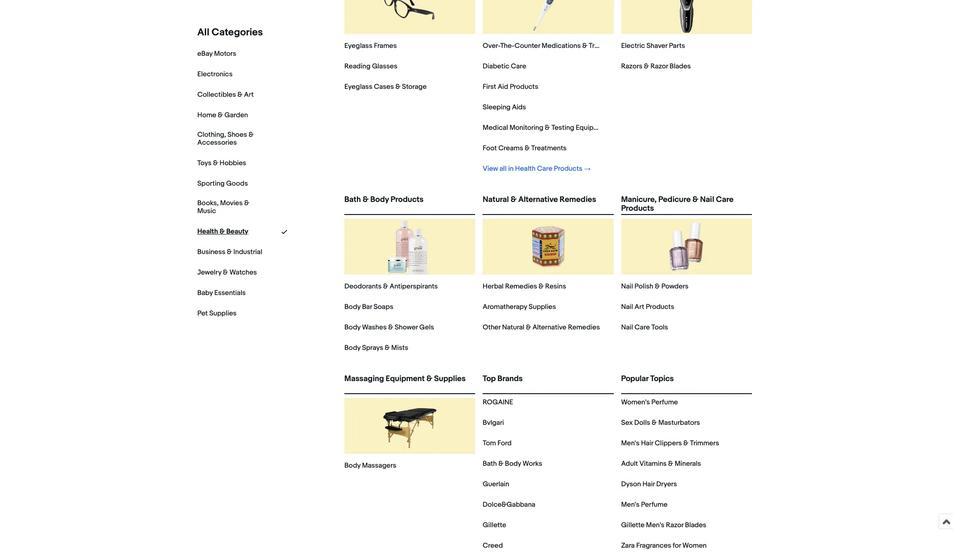 Task type: describe. For each thing, give the bounding box(es) containing it.
minerals
[[675, 460, 702, 469]]

rogaine link
[[483, 398, 514, 407]]

perfume for men's perfume
[[642, 501, 668, 510]]

shower
[[395, 323, 418, 332]]

counter
[[515, 41, 541, 50]]

bvlgari
[[483, 419, 504, 428]]

aid
[[498, 82, 509, 91]]

sleeping
[[483, 103, 511, 112]]

care inside manicure, pedicure & nail care products
[[716, 195, 734, 204]]

top
[[483, 374, 496, 384]]

popular
[[622, 374, 649, 384]]

toys & hobbies link
[[197, 159, 246, 168]]

hobbies
[[220, 159, 246, 168]]

0 vertical spatial art
[[244, 90, 254, 99]]

blades for razors & razor blades
[[670, 62, 691, 71]]

nail polish & powders
[[622, 282, 689, 291]]

razors
[[622, 62, 643, 71]]

& inside 'books, movies & music'
[[244, 199, 249, 208]]

aromatherapy
[[483, 303, 528, 312]]

body for washes
[[345, 323, 361, 332]]

sprays
[[362, 344, 384, 353]]

body for massagers
[[345, 462, 361, 470]]

& inside manicure, pedicure & nail care products
[[693, 195, 699, 204]]

shaver
[[647, 41, 668, 50]]

mists
[[392, 344, 409, 353]]

electronics link
[[197, 70, 233, 79]]

business
[[197, 248, 225, 256]]

diabetic
[[483, 62, 510, 71]]

hair for clippers
[[642, 439, 654, 448]]

body for bar
[[345, 303, 361, 312]]

collectibles & art
[[197, 90, 254, 99]]

products inside manicure, pedicure & nail care products
[[622, 204, 655, 213]]

bvlgari link
[[483, 419, 504, 428]]

medications
[[542, 41, 581, 50]]

1 vertical spatial health
[[197, 227, 218, 236]]

0 vertical spatial alternative
[[519, 195, 558, 204]]

pedicure
[[659, 195, 691, 204]]

over-the-counter medications & treatments
[[483, 41, 625, 50]]

1 vertical spatial equipment
[[386, 374, 425, 384]]

natural & alternative remedies link
[[483, 195, 614, 212]]

vision care products image
[[382, 0, 438, 34]]

eyeglass cases & storage link
[[345, 82, 427, 91]]

dyson hair dryers
[[622, 480, 678, 489]]

gillette men's razor blades link
[[622, 521, 707, 530]]

eyeglass cases & storage
[[345, 82, 427, 91]]

massaging equipment & supplies image
[[382, 398, 438, 454]]

razor for men's
[[666, 521, 684, 530]]

bath & body products image
[[382, 219, 438, 275]]

gillette link
[[483, 521, 507, 530]]

top brands
[[483, 374, 523, 384]]

rogaine
[[483, 398, 514, 407]]

& inside clothing, shoes & accessories
[[249, 130, 254, 139]]

toys & hobbies
[[197, 159, 246, 168]]

tom ford
[[483, 439, 512, 448]]

books, movies & music link
[[197, 199, 263, 215]]

0 vertical spatial natural
[[483, 195, 509, 204]]

brands
[[498, 374, 523, 384]]

sporting goods
[[197, 179, 248, 188]]

creed
[[483, 542, 503, 550]]

manicure,
[[622, 195, 657, 204]]

clothing, shoes & accessories link
[[197, 130, 263, 147]]

baby essentials link
[[197, 289, 246, 297]]

business & industrial
[[197, 248, 262, 256]]

gillette men's razor blades
[[622, 521, 707, 530]]

pet
[[197, 309, 208, 318]]

bath for bath & body works
[[483, 460, 497, 469]]

electric
[[622, 41, 645, 50]]

jewelry
[[197, 268, 222, 277]]

other natural & alternative remedies link
[[483, 323, 600, 332]]

bath & body products link
[[345, 195, 476, 212]]

0 vertical spatial remedies
[[560, 195, 597, 204]]

for
[[673, 542, 682, 550]]

bar
[[362, 303, 372, 312]]

dolls
[[635, 419, 651, 428]]

home & garden
[[197, 111, 248, 120]]

dryers
[[657, 480, 678, 489]]

shaving & hair removal products image
[[659, 0, 715, 34]]

baby
[[197, 289, 213, 297]]

nail for nail art products
[[622, 303, 634, 312]]

antiperspirants
[[390, 282, 438, 291]]

electronics
[[197, 70, 233, 79]]

0 horizontal spatial treatments
[[532, 144, 567, 153]]

natural & alternative remedies image
[[521, 219, 577, 275]]

women's perfume link
[[622, 398, 679, 407]]

herbal remedies & resins link
[[483, 282, 567, 291]]

collectibles
[[197, 90, 236, 99]]

nail care tools
[[622, 323, 669, 332]]

all
[[500, 164, 507, 173]]

music
[[197, 207, 216, 215]]

resins
[[546, 282, 567, 291]]

books, movies & music
[[197, 199, 249, 215]]

razor for &
[[651, 62, 669, 71]]

all categories
[[197, 27, 263, 39]]

1 horizontal spatial treatments
[[589, 41, 625, 50]]

cases
[[374, 82, 394, 91]]

the-
[[501, 41, 515, 50]]

deodorants & antiperspirants
[[345, 282, 438, 291]]

diabetic care
[[483, 62, 527, 71]]

monitoring
[[510, 123, 544, 132]]

goods
[[226, 179, 248, 188]]

nail for nail polish & powders
[[622, 282, 634, 291]]

massagers
[[362, 462, 397, 470]]

sex
[[622, 419, 633, 428]]

women's
[[622, 398, 650, 407]]

motors
[[214, 49, 236, 58]]

over-the-counter medications & treatments link
[[483, 41, 625, 50]]

1 horizontal spatial equipment
[[576, 123, 610, 132]]

men's hair clippers & trimmers
[[622, 439, 720, 448]]

tom
[[483, 439, 496, 448]]



Task type: vqa. For each thing, say whether or not it's contained in the screenshot.
'Manicure, Pedicure & Nail Care Products' link
yes



Task type: locate. For each thing, give the bounding box(es) containing it.
aromatherapy supplies link
[[483, 303, 556, 312]]

perfume for women's perfume
[[652, 398, 679, 407]]

1 vertical spatial alternative
[[533, 323, 567, 332]]

razor down shaver
[[651, 62, 669, 71]]

gillette up creed link
[[483, 521, 507, 530]]

body massagers link
[[345, 462, 397, 470]]

business & industrial link
[[197, 248, 262, 256]]

0 vertical spatial hair
[[642, 439, 654, 448]]

deodorants
[[345, 282, 382, 291]]

0 vertical spatial men's
[[622, 439, 640, 448]]

bath & body products
[[345, 195, 424, 204]]

1 horizontal spatial health
[[515, 164, 536, 173]]

1 horizontal spatial supplies
[[434, 374, 466, 384]]

eyeglass down reading
[[345, 82, 373, 91]]

industrial
[[234, 248, 262, 256]]

0 horizontal spatial health
[[197, 227, 218, 236]]

alternative down aromatherapy supplies
[[533, 323, 567, 332]]

collectibles & art link
[[197, 90, 254, 99]]

supplies right 'pet'
[[209, 309, 237, 318]]

treatments down the medical monitoring & testing equipment
[[532, 144, 567, 153]]

1 vertical spatial art
[[635, 303, 645, 312]]

men's up fragrances
[[647, 521, 665, 530]]

women
[[683, 542, 707, 550]]

body inside 'link'
[[371, 195, 389, 204]]

zara fragrances for women
[[622, 542, 707, 550]]

jewelry & watches
[[197, 268, 257, 277]]

men's for men's perfume
[[622, 501, 640, 510]]

nail left polish
[[622, 282, 634, 291]]

nail for nail care tools
[[622, 323, 634, 332]]

women's perfume
[[622, 398, 679, 407]]

0 vertical spatial health
[[515, 164, 536, 173]]

body washes & shower gels
[[345, 323, 434, 332]]

supplies left top
[[434, 374, 466, 384]]

art up garden
[[244, 90, 254, 99]]

natural down aromatherapy supplies
[[503, 323, 525, 332]]

dyson hair dryers link
[[622, 480, 678, 489]]

art down polish
[[635, 303, 645, 312]]

nail polish & powders link
[[622, 282, 689, 291]]

gillette for gillette link
[[483, 521, 507, 530]]

massaging equipment & supplies
[[345, 374, 466, 384]]

washes
[[362, 323, 387, 332]]

eyeglass up reading
[[345, 41, 373, 50]]

0 horizontal spatial gillette
[[483, 521, 507, 530]]

health care products image
[[521, 0, 577, 34]]

0 vertical spatial razor
[[651, 62, 669, 71]]

0 horizontal spatial art
[[244, 90, 254, 99]]

razor up for
[[666, 521, 684, 530]]

deodorants & antiperspirants link
[[345, 282, 438, 291]]

clothing, shoes & accessories
[[197, 130, 254, 147]]

masturbators
[[659, 419, 701, 428]]

treatments up razors
[[589, 41, 625, 50]]

eyeglass for eyeglass frames
[[345, 41, 373, 50]]

1 vertical spatial hair
[[643, 480, 655, 489]]

sleeping aids link
[[483, 103, 526, 112]]

nail right the pedicure
[[701, 195, 715, 204]]

other natural & alternative remedies
[[483, 323, 600, 332]]

view all in health care products
[[483, 164, 583, 173]]

products
[[510, 82, 539, 91], [554, 164, 583, 173], [391, 195, 424, 204], [622, 204, 655, 213], [646, 303, 675, 312]]

1 vertical spatial blades
[[686, 521, 707, 530]]

manicure, pedicure & nail care products link
[[622, 195, 753, 213]]

1 vertical spatial men's
[[622, 501, 640, 510]]

supplies inside massaging equipment & supplies link
[[434, 374, 466, 384]]

hair for dryers
[[643, 480, 655, 489]]

garden
[[225, 111, 248, 120]]

vitamins
[[640, 460, 667, 469]]

reading
[[345, 62, 371, 71]]

1 vertical spatial treatments
[[532, 144, 567, 153]]

pet supplies link
[[197, 309, 237, 318]]

watches
[[230, 268, 257, 277]]

powders
[[662, 282, 689, 291]]

body washes & shower gels link
[[345, 323, 434, 332]]

diabetic care link
[[483, 62, 527, 71]]

hair down dolls
[[642, 439, 654, 448]]

1 vertical spatial natural
[[503, 323, 525, 332]]

medical monitoring & testing equipment link
[[483, 123, 610, 132]]

1 vertical spatial remedies
[[505, 282, 538, 291]]

& inside 'link'
[[363, 195, 369, 204]]

care
[[511, 62, 527, 71], [537, 164, 553, 173], [716, 195, 734, 204], [635, 323, 650, 332]]

art
[[244, 90, 254, 99], [635, 303, 645, 312]]

perfume up sex dolls & masturbators
[[652, 398, 679, 407]]

parts
[[670, 41, 686, 50]]

eyeglass frames link
[[345, 41, 397, 50]]

beauty
[[226, 227, 249, 236]]

accessories
[[197, 138, 237, 147]]

toys
[[197, 159, 212, 168]]

clothing,
[[197, 130, 226, 139]]

products inside bath & body products 'link'
[[391, 195, 424, 204]]

1 horizontal spatial art
[[635, 303, 645, 312]]

over-
[[483, 41, 501, 50]]

gillette up zara
[[622, 521, 645, 530]]

bath for bath & body products
[[345, 195, 361, 204]]

equipment right testing
[[576, 123, 610, 132]]

view all in health care products link
[[483, 164, 591, 173]]

pet supplies
[[197, 309, 237, 318]]

dolce&gabbana
[[483, 501, 536, 510]]

equipment down mists
[[386, 374, 425, 384]]

baby essentials
[[197, 289, 246, 297]]

health & beauty link
[[197, 227, 249, 236]]

dyson
[[622, 480, 642, 489]]

natural down view
[[483, 195, 509, 204]]

first
[[483, 82, 497, 91]]

home
[[197, 111, 216, 120]]

foot
[[483, 144, 497, 153]]

1 vertical spatial bath
[[483, 460, 497, 469]]

supplies for pet supplies
[[209, 309, 237, 318]]

bath & body works
[[483, 460, 543, 469]]

blades up women
[[686, 521, 707, 530]]

topics
[[651, 374, 674, 384]]

2 horizontal spatial supplies
[[529, 303, 556, 312]]

0 vertical spatial blades
[[670, 62, 691, 71]]

aids
[[512, 103, 526, 112]]

storage
[[402, 82, 427, 91]]

gillette for gillette men's razor blades
[[622, 521, 645, 530]]

1 vertical spatial perfume
[[642, 501, 668, 510]]

foot creams & treatments
[[483, 144, 567, 153]]

eyeglass for eyeglass cases & storage
[[345, 82, 373, 91]]

popular topics
[[622, 374, 674, 384]]

supplies up other natural & alternative remedies
[[529, 303, 556, 312]]

body sprays & mists link
[[345, 344, 409, 353]]

sleeping aids
[[483, 103, 526, 112]]

nail down nail art products
[[622, 323, 634, 332]]

electric shaver parts link
[[622, 41, 686, 50]]

0 horizontal spatial equipment
[[386, 374, 425, 384]]

ford
[[498, 439, 512, 448]]

men's perfume link
[[622, 501, 668, 510]]

body for sprays
[[345, 344, 361, 353]]

men's down the dyson
[[622, 501, 640, 510]]

blades down parts
[[670, 62, 691, 71]]

nail care tools link
[[622, 323, 669, 332]]

2 gillette from the left
[[622, 521, 645, 530]]

works
[[523, 460, 543, 469]]

0 horizontal spatial bath
[[345, 195, 361, 204]]

supplies for aromatherapy supplies
[[529, 303, 556, 312]]

1 horizontal spatial bath
[[483, 460, 497, 469]]

manicure, pedicure & nail care products image
[[659, 219, 715, 275]]

view
[[483, 164, 498, 173]]

0 vertical spatial bath
[[345, 195, 361, 204]]

hair right the dyson
[[643, 480, 655, 489]]

1 horizontal spatial gillette
[[622, 521, 645, 530]]

0 horizontal spatial supplies
[[209, 309, 237, 318]]

men's up adult
[[622, 439, 640, 448]]

1 vertical spatial eyeglass
[[345, 82, 373, 91]]

0 vertical spatial eyeglass
[[345, 41, 373, 50]]

health right in
[[515, 164, 536, 173]]

ebay
[[197, 49, 213, 58]]

equipment
[[576, 123, 610, 132], [386, 374, 425, 384]]

soaps
[[374, 303, 394, 312]]

bath inside bath & body products 'link'
[[345, 195, 361, 204]]

men's for men's hair clippers & trimmers
[[622, 439, 640, 448]]

adult vitamins & minerals
[[622, 460, 702, 469]]

2 eyeglass from the top
[[345, 82, 373, 91]]

2 vertical spatial men's
[[647, 521, 665, 530]]

2 vertical spatial remedies
[[568, 323, 600, 332]]

0 vertical spatial perfume
[[652, 398, 679, 407]]

health down music
[[197, 227, 218, 236]]

0 vertical spatial equipment
[[576, 123, 610, 132]]

body bar soaps link
[[345, 303, 394, 312]]

blades for gillette men's razor blades
[[686, 521, 707, 530]]

nail inside manicure, pedicure & nail care products
[[701, 195, 715, 204]]

manicure, pedicure & nail care products
[[622, 195, 734, 213]]

1 vertical spatial razor
[[666, 521, 684, 530]]

health & beauty
[[197, 227, 249, 236]]

creed link
[[483, 542, 503, 550]]

books,
[[197, 199, 219, 208]]

massaging
[[345, 374, 384, 384]]

body sprays & mists
[[345, 344, 409, 353]]

alternative down view all in health care products link
[[519, 195, 558, 204]]

0 vertical spatial treatments
[[589, 41, 625, 50]]

nail up nail care tools
[[622, 303, 634, 312]]

sex dolls & masturbators
[[622, 419, 701, 428]]

shoes
[[228, 130, 247, 139]]

razors & razor blades link
[[622, 62, 691, 71]]

blades
[[670, 62, 691, 71], [686, 521, 707, 530]]

1 gillette from the left
[[483, 521, 507, 530]]

massaging equipment & supplies link
[[345, 374, 476, 392]]

foot creams & treatments link
[[483, 144, 567, 153]]

perfume down dyson hair dryers link
[[642, 501, 668, 510]]

1 eyeglass from the top
[[345, 41, 373, 50]]



